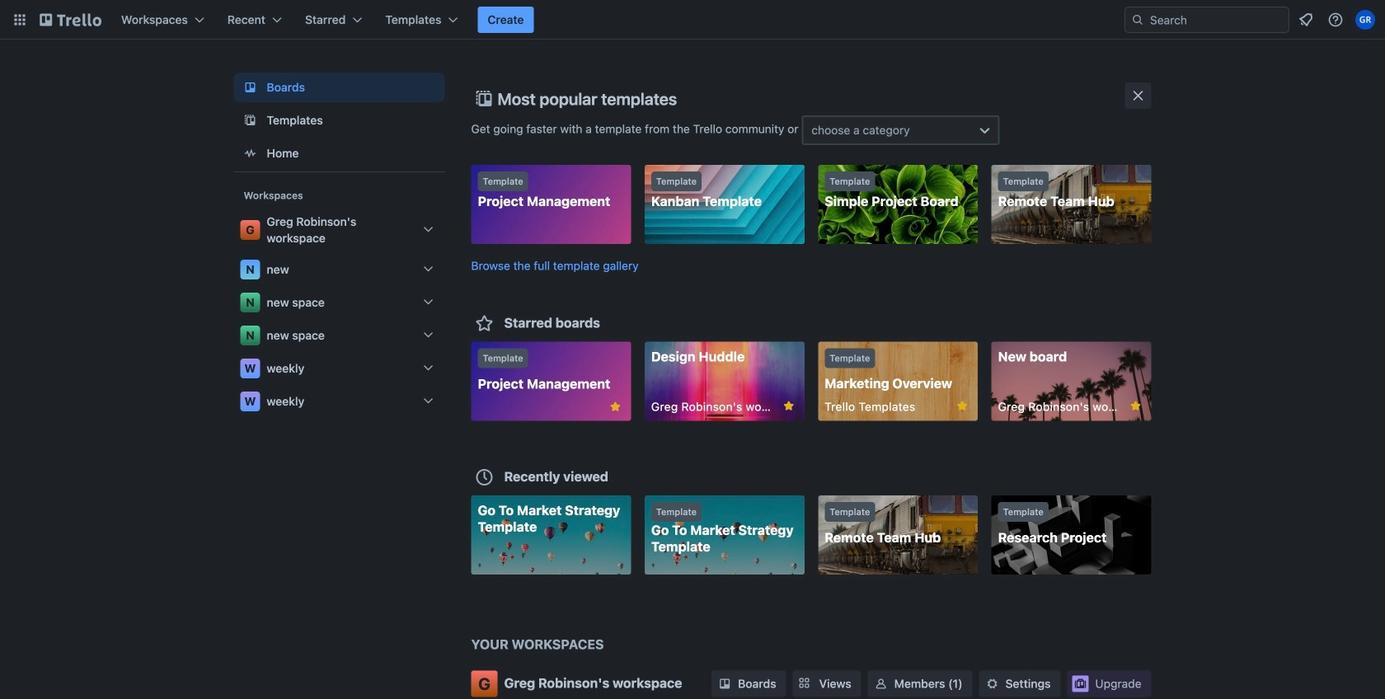 Task type: vqa. For each thing, say whether or not it's contained in the screenshot.
VISIBLE
no



Task type: locate. For each thing, give the bounding box(es) containing it.
search image
[[1132, 13, 1145, 26]]

click to unstar this board. it will be removed from your starred list. image
[[782, 399, 797, 414]]

greg robinson (gregrobinson96) image
[[1356, 10, 1376, 30]]

1 sm image from the left
[[717, 676, 733, 692]]

2 horizontal spatial sm image
[[984, 676, 1001, 692]]

1 horizontal spatial click to unstar this board. it will be removed from your starred list. image
[[955, 399, 970, 414]]

board image
[[240, 78, 260, 97]]

back to home image
[[40, 7, 101, 33]]

click to unstar this board. it will be removed from your starred list. image
[[955, 399, 970, 414], [608, 400, 623, 414]]

0 horizontal spatial sm image
[[717, 676, 733, 692]]

home image
[[240, 144, 260, 163]]

1 horizontal spatial sm image
[[873, 676, 890, 692]]

sm image
[[717, 676, 733, 692], [873, 676, 890, 692], [984, 676, 1001, 692]]

primary element
[[0, 0, 1386, 40]]



Task type: describe. For each thing, give the bounding box(es) containing it.
open information menu image
[[1328, 12, 1344, 28]]

template board image
[[240, 111, 260, 130]]

0 horizontal spatial click to unstar this board. it will be removed from your starred list. image
[[608, 400, 623, 414]]

2 sm image from the left
[[873, 676, 890, 692]]

Search field
[[1125, 7, 1290, 33]]

0 notifications image
[[1297, 10, 1316, 30]]

3 sm image from the left
[[984, 676, 1001, 692]]



